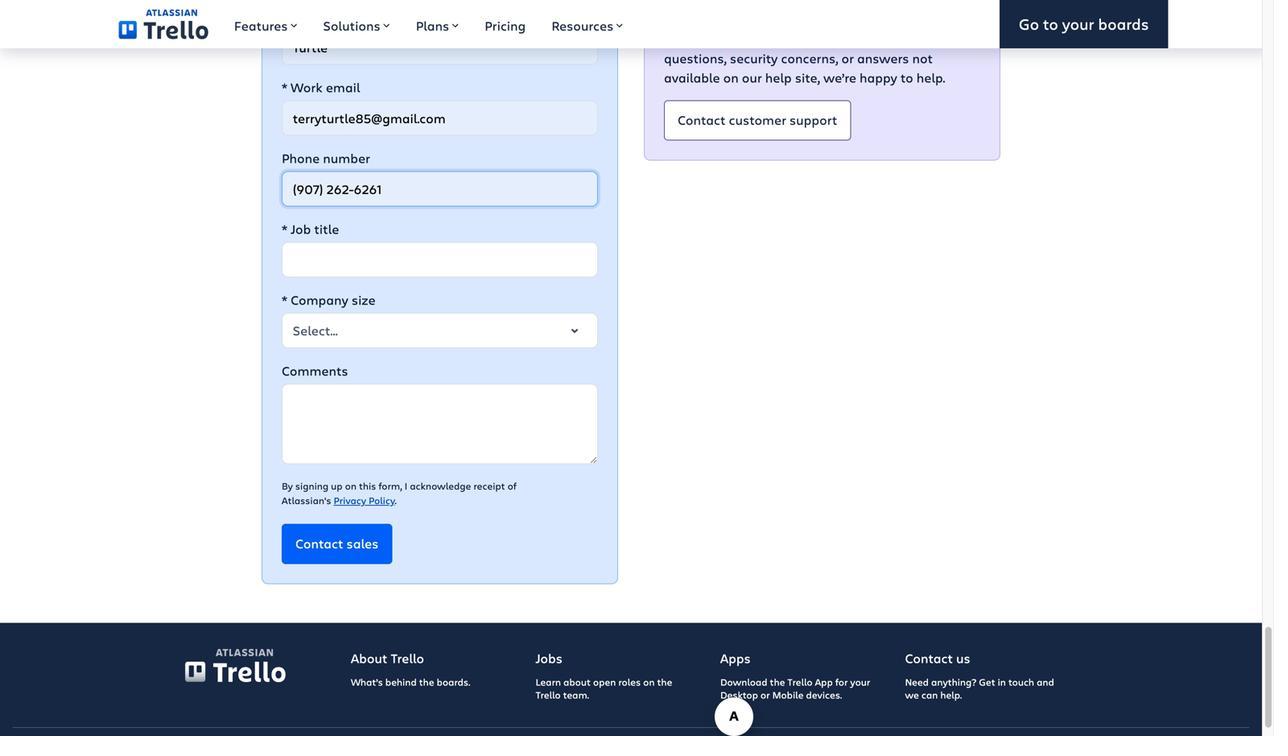 Task type: vqa. For each thing, say whether or not it's contained in the screenshot.
0 notifications icon on the top right
no



Task type: locate. For each thing, give the bounding box(es) containing it.
help.
[[917, 69, 946, 86], [941, 688, 963, 702]]

* left job at the top left
[[282, 220, 288, 238]]

contact inside contact customer support link
[[678, 111, 726, 128]]

on inside 'already a customer? for specific account or billing questions, security concerns, or answers not available on our help site, we're happy to help.'
[[724, 69, 739, 86]]

trello inside download the trello app for your desktop or mobile devices.
[[788, 675, 813, 689]]

your
[[1063, 13, 1095, 34], [851, 675, 871, 689]]

1 vertical spatial help.
[[941, 688, 963, 702]]

0 vertical spatial help.
[[917, 69, 946, 86]]

* last name
[[282, 8, 355, 25]]

.
[[395, 494, 397, 507]]

by
[[282, 479, 293, 493]]

learn about open roles on the trello team.
[[536, 675, 673, 702]]

to
[[1044, 13, 1059, 34], [901, 69, 914, 86]]

the
[[419, 675, 434, 689], [658, 675, 673, 689], [770, 675, 786, 689]]

the right roles
[[658, 675, 673, 689]]

0 horizontal spatial the
[[419, 675, 434, 689]]

or up not
[[916, 30, 929, 48]]

0 horizontal spatial on
[[345, 479, 357, 493]]

help. inside 'already a customer? for specific account or billing questions, security concerns, or answers not available on our help site, we're happy to help.'
[[917, 69, 946, 86]]

security
[[730, 50, 778, 67]]

solutions button
[[310, 0, 403, 48]]

None email field
[[282, 100, 598, 136]]

on
[[724, 69, 739, 86], [345, 479, 357, 493], [644, 675, 655, 689]]

behind
[[386, 675, 417, 689]]

contact up need at bottom right
[[906, 650, 954, 667]]

trello left team.
[[536, 688, 561, 702]]

None text field
[[282, 242, 598, 278]]

or up we're
[[842, 50, 854, 67]]

1 horizontal spatial or
[[842, 50, 854, 67]]

solutions
[[323, 17, 381, 34]]

2 horizontal spatial trello
[[788, 675, 813, 689]]

your right for
[[851, 675, 871, 689]]

on right roles
[[644, 675, 655, 689]]

your inside download the trello app for your desktop or mobile devices.
[[851, 675, 871, 689]]

get
[[980, 675, 996, 689]]

2 the from the left
[[658, 675, 673, 689]]

2 horizontal spatial contact
[[906, 650, 954, 667]]

atlassian trello image
[[119, 9, 209, 39], [185, 649, 286, 683], [216, 649, 273, 656]]

contact inside contact sales button
[[296, 535, 343, 552]]

to right go
[[1044, 13, 1059, 34]]

0 vertical spatial contact
[[678, 111, 726, 128]]

the inside download the trello app for your desktop or mobile devices.
[[770, 675, 786, 689]]

not
[[913, 50, 933, 67]]

what's behind the boards.
[[351, 675, 471, 689]]

what's
[[351, 675, 383, 689]]

2 * from the top
[[282, 79, 288, 96]]

0 vertical spatial on
[[724, 69, 739, 86]]

privacy policy .
[[334, 494, 397, 507]]

comments
[[282, 362, 348, 379]]

2 vertical spatial on
[[644, 675, 655, 689]]

0 horizontal spatial or
[[761, 688, 770, 702]]

1 horizontal spatial to
[[1044, 13, 1059, 34]]

2 vertical spatial contact
[[906, 650, 954, 667]]

sales
[[347, 535, 379, 552]]

on left our on the top of page
[[724, 69, 739, 86]]

0 horizontal spatial to
[[901, 69, 914, 86]]

or
[[916, 30, 929, 48], [842, 50, 854, 67], [761, 688, 770, 702]]

account
[[864, 30, 913, 48]]

3 the from the left
[[770, 675, 786, 689]]

to down not
[[901, 69, 914, 86]]

1 horizontal spatial the
[[658, 675, 673, 689]]

1 horizontal spatial contact
[[678, 111, 726, 128]]

of
[[508, 479, 517, 493]]

to inside 'already a customer? for specific account or billing questions, security concerns, or answers not available on our help site, we're happy to help.'
[[901, 69, 914, 86]]

download the trello app for your desktop or mobile devices.
[[721, 675, 871, 702]]

we
[[906, 688, 920, 702]]

about
[[351, 650, 388, 667]]

our
[[742, 69, 762, 86]]

1 horizontal spatial your
[[1063, 13, 1095, 34]]

resources
[[552, 17, 614, 34]]

a
[[714, 30, 722, 48]]

0 horizontal spatial your
[[851, 675, 871, 689]]

about
[[564, 675, 591, 689]]

1 vertical spatial contact
[[296, 535, 343, 552]]

2 vertical spatial or
[[761, 688, 770, 702]]

title
[[314, 220, 339, 238]]

signing
[[295, 479, 329, 493]]

1 horizontal spatial on
[[644, 675, 655, 689]]

or left mobile on the right bottom
[[761, 688, 770, 702]]

customer?
[[725, 30, 789, 48]]

contact left sales
[[296, 535, 343, 552]]

1 vertical spatial to
[[901, 69, 914, 86]]

* for * company size
[[282, 291, 288, 309]]

2 horizontal spatial on
[[724, 69, 739, 86]]

plans
[[416, 17, 449, 34]]

us
[[957, 650, 971, 667]]

1 * from the top
[[282, 8, 288, 25]]

1 vertical spatial on
[[345, 479, 357, 493]]

on right 'up'
[[345, 479, 357, 493]]

1 the from the left
[[419, 675, 434, 689]]

work
[[291, 79, 323, 96]]

privacy
[[334, 494, 366, 507]]

i
[[405, 479, 408, 493]]

team.
[[563, 688, 590, 702]]

4 * from the top
[[282, 291, 288, 309]]

trello left app
[[788, 675, 813, 689]]

the right behind
[[419, 675, 434, 689]]

* left company
[[282, 291, 288, 309]]

number
[[323, 149, 370, 167]]

* left work
[[282, 79, 288, 96]]

0 horizontal spatial contact
[[296, 535, 343, 552]]

can
[[922, 688, 938, 702]]

3 * from the top
[[282, 220, 288, 238]]

your left the boards
[[1063, 13, 1095, 34]]

1 horizontal spatial trello
[[536, 688, 561, 702]]

* left last
[[282, 8, 288, 25]]

2 horizontal spatial the
[[770, 675, 786, 689]]

contact customer support link
[[664, 100, 852, 141]]

email
[[326, 79, 360, 96]]

trello inside learn about open roles on the trello team.
[[536, 688, 561, 702]]

1 vertical spatial your
[[851, 675, 871, 689]]

and
[[1037, 675, 1055, 689]]

0 vertical spatial your
[[1063, 13, 1095, 34]]

help. right can
[[941, 688, 963, 702]]

pricing link
[[472, 0, 539, 48]]

trello up what's behind the boards.
[[391, 650, 424, 667]]

0 vertical spatial or
[[916, 30, 929, 48]]

2 horizontal spatial or
[[916, 30, 929, 48]]

privacy policy link
[[334, 494, 395, 507]]

help
[[766, 69, 792, 86]]

help. down not
[[917, 69, 946, 86]]

None text field
[[282, 29, 598, 65]]

the right download
[[770, 675, 786, 689]]

contact down available
[[678, 111, 726, 128]]

* job title
[[282, 220, 339, 238]]

trello
[[391, 650, 424, 667], [788, 675, 813, 689], [536, 688, 561, 702]]



Task type: describe. For each thing, give the bounding box(es) containing it.
in
[[998, 675, 1007, 689]]

* for * last name
[[282, 8, 288, 25]]

happy
[[860, 69, 898, 86]]

boards.
[[437, 675, 471, 689]]

we're
[[824, 69, 857, 86]]

concerns,
[[781, 50, 839, 67]]

or inside download the trello app for your desktop or mobile devices.
[[761, 688, 770, 702]]

contact us
[[906, 650, 971, 667]]

desktop
[[721, 688, 759, 702]]

up
[[331, 479, 343, 493]]

0 vertical spatial to
[[1044, 13, 1059, 34]]

contact for contact customer support
[[678, 111, 726, 128]]

app
[[815, 675, 833, 689]]

for
[[836, 675, 848, 689]]

0 horizontal spatial trello
[[391, 650, 424, 667]]

already a customer? for specific account or billing questions, security concerns, or answers not available on our help site, we're happy to help.
[[664, 30, 970, 86]]

on inside the by signing up on this form, i acknowledge receipt of atlassian's
[[345, 479, 357, 493]]

about trello
[[351, 650, 424, 667]]

learn
[[536, 675, 561, 689]]

questions,
[[664, 50, 727, 67]]

roles
[[619, 675, 641, 689]]

customer
[[729, 111, 787, 128]]

site,
[[796, 69, 821, 86]]

pricing
[[485, 17, 526, 34]]

the inside learn about open roles on the trello team.
[[658, 675, 673, 689]]

job
[[291, 220, 311, 238]]

* work email
[[282, 79, 360, 96]]

features
[[234, 17, 288, 34]]

go to your boards link
[[1000, 0, 1169, 48]]

already
[[664, 30, 711, 48]]

answers
[[858, 50, 910, 67]]

support
[[790, 111, 838, 128]]

phone number
[[282, 149, 370, 167]]

* company size
[[282, 291, 376, 309]]

Phone number telephone field
[[282, 171, 598, 207]]

contact customer support
[[678, 111, 838, 128]]

available
[[664, 69, 720, 86]]

need
[[906, 675, 929, 689]]

acknowledge
[[410, 479, 471, 493]]

specific
[[815, 30, 861, 48]]

go to your boards
[[1019, 13, 1150, 34]]

last
[[291, 8, 317, 25]]

boards
[[1099, 13, 1150, 34]]

apps
[[721, 650, 751, 667]]

Comments text field
[[282, 384, 598, 464]]

need anything? get in touch and we can help.
[[906, 675, 1055, 702]]

policy
[[369, 494, 395, 507]]

* for * work email
[[282, 79, 288, 96]]

contact for contact us
[[906, 650, 954, 667]]

contact sales
[[296, 535, 379, 552]]

1 vertical spatial or
[[842, 50, 854, 67]]

jobs
[[536, 650, 563, 667]]

touch
[[1009, 675, 1035, 689]]

anything?
[[932, 675, 977, 689]]

by signing up on this form, i acknowledge receipt of atlassian's
[[282, 479, 517, 507]]

resources button
[[539, 0, 636, 48]]

mobile
[[773, 688, 804, 702]]

receipt
[[474, 479, 505, 493]]

this
[[359, 479, 376, 493]]

on inside learn about open roles on the trello team.
[[644, 675, 655, 689]]

contact for contact sales
[[296, 535, 343, 552]]

* for * job title
[[282, 220, 288, 238]]

features button
[[221, 0, 310, 48]]

form,
[[379, 479, 402, 493]]

help. inside need anything? get in touch and we can help.
[[941, 688, 963, 702]]

name
[[320, 8, 355, 25]]

company
[[291, 291, 349, 309]]

plans button
[[403, 0, 472, 48]]

download
[[721, 675, 768, 689]]

size
[[352, 291, 376, 309]]

billing
[[932, 30, 970, 48]]

go
[[1019, 13, 1040, 34]]

devices.
[[806, 688, 843, 702]]

open
[[593, 675, 616, 689]]

for
[[792, 30, 812, 48]]

phone
[[282, 149, 320, 167]]

contact sales button
[[282, 524, 392, 564]]

atlassian's
[[282, 494, 331, 507]]



